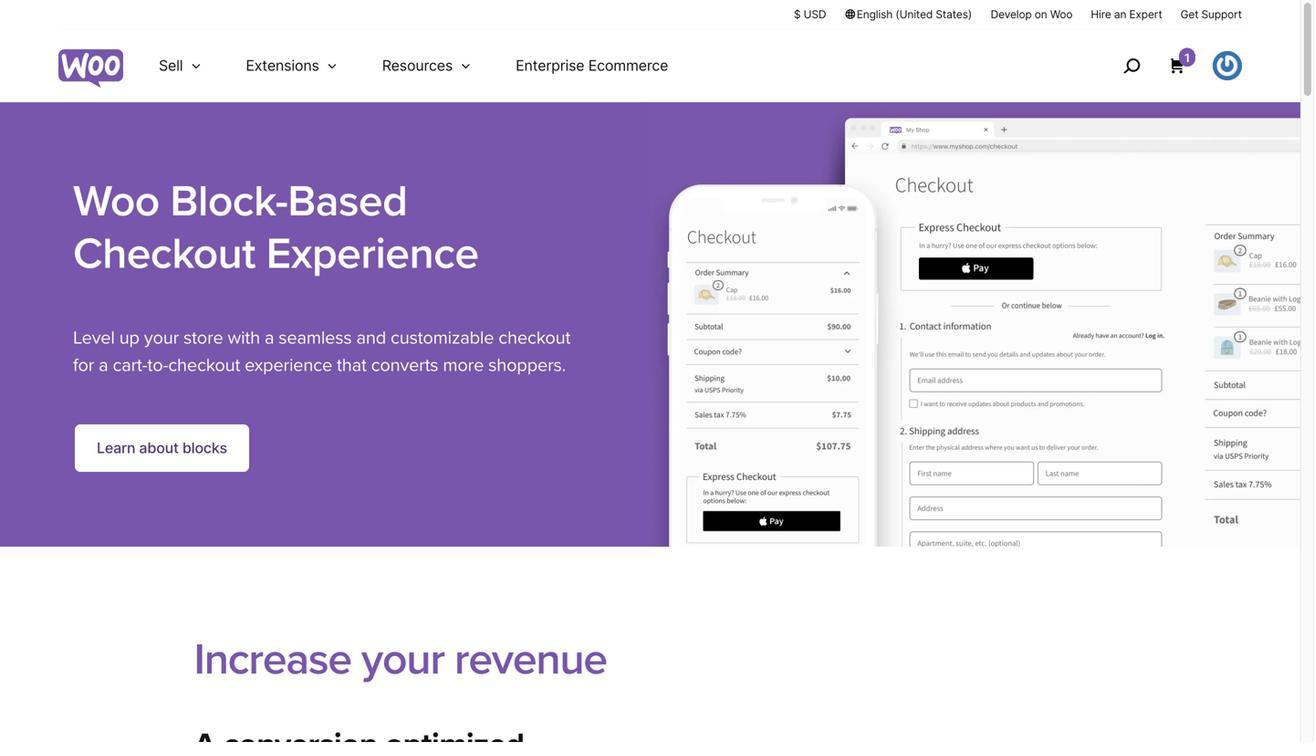 Task type: describe. For each thing, give the bounding box(es) containing it.
learn about blocks
[[97, 439, 227, 457]]

experience
[[245, 354, 332, 376]]

service navigation menu element
[[1085, 36, 1243, 95]]

cart-
[[113, 354, 147, 376]]

woo inside woo block-based checkout experience
[[73, 175, 159, 228]]

$ usd button
[[794, 6, 827, 22]]

block-
[[170, 175, 288, 228]]

for
[[73, 354, 94, 376]]

1 horizontal spatial a
[[265, 327, 274, 349]]

develop on woo
[[991, 8, 1073, 21]]

learn about blocks link
[[73, 423, 251, 474]]

open account menu image
[[1213, 51, 1243, 80]]

$
[[794, 8, 801, 21]]

(united
[[896, 8, 933, 21]]

customizable
[[391, 327, 494, 349]]

seamless
[[279, 327, 352, 349]]

more
[[443, 354, 484, 376]]

get
[[1181, 8, 1199, 21]]

1 horizontal spatial woo
[[1051, 8, 1073, 21]]

get support
[[1181, 8, 1243, 21]]

hire an expert
[[1091, 8, 1163, 21]]

$ usd
[[794, 8, 827, 21]]

1 vertical spatial a
[[99, 354, 108, 376]]

with
[[228, 327, 260, 349]]

ecommerce
[[589, 57, 669, 74]]

increase your revenue
[[194, 634, 607, 686]]

enterprise ecommerce
[[516, 57, 669, 74]]

your
[[144, 327, 179, 349]]

extensions button
[[224, 29, 360, 102]]

blocks
[[182, 439, 227, 457]]

1
[[1185, 51, 1191, 65]]

about
[[139, 439, 179, 457]]

an
[[1115, 8, 1127, 21]]

1 horizontal spatial checkout
[[499, 327, 571, 349]]

english
[[857, 8, 893, 21]]

converts
[[371, 354, 439, 376]]

to-
[[147, 354, 168, 376]]

enterprise
[[516, 57, 585, 74]]

experience
[[266, 228, 479, 280]]



Task type: locate. For each thing, give the bounding box(es) containing it.
extensions
[[246, 57, 319, 74]]

resources button
[[360, 29, 494, 102]]

0 vertical spatial checkout
[[499, 327, 571, 349]]

search image
[[1118, 51, 1147, 80]]

on
[[1035, 8, 1048, 21]]

states)
[[936, 8, 972, 21]]

level up your store with a seamless and customizable checkout for a cart-to-checkout experience that converts more shoppers.
[[73, 327, 571, 376]]

english (united states) button
[[845, 6, 973, 22]]

based
[[288, 175, 408, 228]]

1 vertical spatial checkout
[[168, 354, 240, 376]]

1 vertical spatial woo
[[73, 175, 159, 228]]

resources
[[382, 57, 453, 74]]

that
[[337, 354, 367, 376]]

0 horizontal spatial woo
[[73, 175, 159, 228]]

0 horizontal spatial a
[[99, 354, 108, 376]]

sell
[[159, 57, 183, 74]]

enterprise ecommerce link
[[494, 29, 690, 102]]

a right with
[[265, 327, 274, 349]]

a
[[265, 327, 274, 349], [99, 354, 108, 376]]

woo up checkout
[[73, 175, 159, 228]]

a right for
[[99, 354, 108, 376]]

usd
[[804, 8, 827, 21]]

hire
[[1091, 8, 1112, 21]]

up
[[119, 327, 140, 349]]

checkout
[[499, 327, 571, 349], [168, 354, 240, 376]]

and
[[357, 327, 386, 349]]

support
[[1202, 8, 1243, 21]]

english (united states)
[[857, 8, 972, 21]]

develop on woo link
[[991, 6, 1073, 22]]

store
[[183, 327, 223, 349]]

woo block-based checkout experience
[[73, 175, 479, 280]]

develop
[[991, 8, 1032, 21]]

checkout
[[73, 228, 256, 280]]

your revenue
[[362, 634, 607, 686]]

get support link
[[1181, 6, 1243, 22]]

0 horizontal spatial checkout
[[168, 354, 240, 376]]

learn
[[97, 439, 135, 457]]

increase
[[194, 634, 351, 686]]

1 link
[[1169, 48, 1196, 75]]

woo right on
[[1051, 8, 1073, 21]]

sell button
[[137, 29, 224, 102]]

level
[[73, 327, 115, 349]]

hire an expert link
[[1091, 6, 1163, 22]]

expert
[[1130, 8, 1163, 21]]

0 vertical spatial woo
[[1051, 8, 1073, 21]]

0 vertical spatial a
[[265, 327, 274, 349]]

checkout down store
[[168, 354, 240, 376]]

checkout up shoppers.
[[499, 327, 571, 349]]

woo
[[1051, 8, 1073, 21], [73, 175, 159, 228]]

shoppers.
[[489, 354, 566, 376]]



